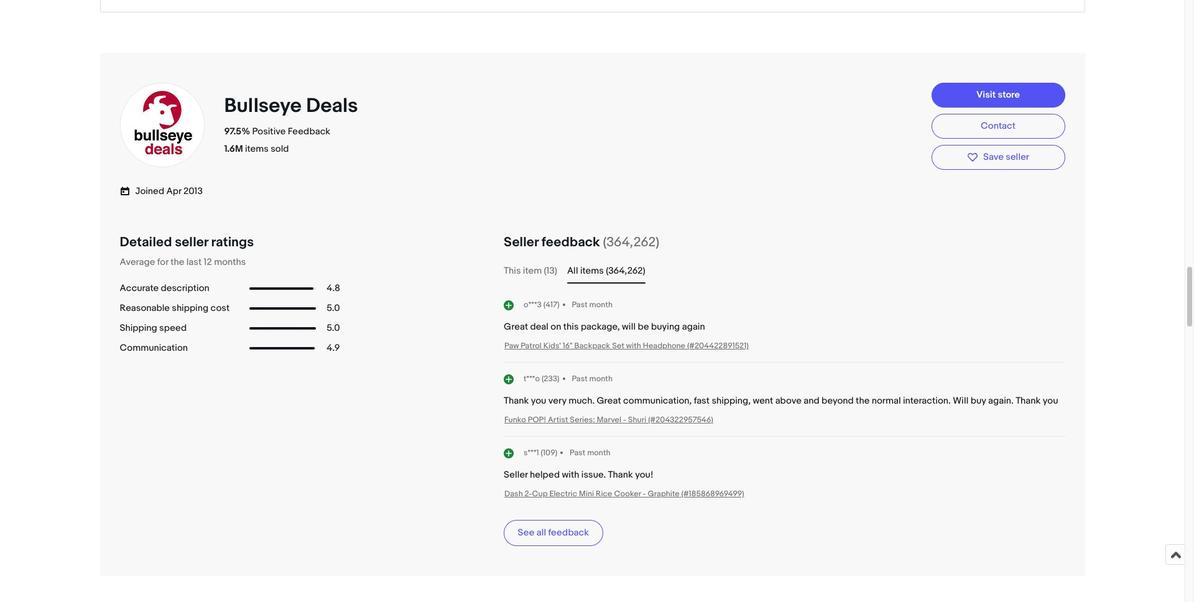 Task type: describe. For each thing, give the bounding box(es) containing it.
16"
[[563, 341, 573, 351]]

kids'
[[544, 341, 561, 351]]

pop!
[[528, 415, 546, 425]]

2-
[[525, 489, 532, 499]]

0 horizontal spatial thank
[[504, 395, 529, 407]]

(#185868969499)
[[682, 489, 745, 499]]

items inside the 97.5% positive feedback 1.6m items sold
[[245, 143, 269, 155]]

and
[[804, 395, 820, 407]]

cooker
[[614, 489, 641, 499]]

(417)
[[544, 300, 560, 310]]

seller helped with issue.  thank you!
[[504, 469, 654, 481]]

deals
[[306, 94, 358, 118]]

went
[[753, 395, 774, 407]]

ratings
[[211, 234, 254, 251]]

paw
[[505, 341, 519, 351]]

12
[[204, 257, 212, 268]]

shuri
[[628, 415, 647, 425]]

deal
[[530, 321, 549, 333]]

see
[[518, 527, 535, 539]]

4.9
[[327, 342, 340, 354]]

(#204422891521)
[[687, 341, 749, 351]]

set
[[612, 341, 625, 351]]

communication,
[[623, 395, 692, 407]]

(364,262) for all items (364,262)
[[606, 265, 646, 277]]

0 horizontal spatial with
[[562, 469, 580, 481]]

shipping speed
[[120, 322, 187, 334]]

buying
[[651, 321, 680, 333]]

cost
[[211, 303, 230, 314]]

communication
[[120, 342, 188, 354]]

reasonable shipping cost
[[120, 303, 230, 314]]

funko pop! artist series: marvel - shuri (#204322957546) link
[[505, 415, 714, 425]]

on
[[551, 321, 561, 333]]

accurate description
[[120, 283, 210, 294]]

seller for seller feedback (364,262)
[[504, 234, 539, 251]]

marvel
[[597, 415, 622, 425]]

interaction.
[[903, 395, 951, 407]]

visit store
[[977, 89, 1020, 101]]

bullseye deals image
[[119, 82, 206, 169]]

seller for seller helped with issue.  thank you!
[[504, 469, 528, 481]]

helped
[[530, 469, 560, 481]]

save seller button
[[932, 145, 1065, 170]]

0 horizontal spatial great
[[504, 321, 528, 333]]

t***o (233)
[[524, 374, 560, 384]]

1 horizontal spatial with
[[626, 341, 641, 351]]

97.5% positive feedback 1.6m items sold
[[224, 126, 330, 155]]

detailed seller ratings
[[120, 234, 254, 251]]

graphite
[[648, 489, 680, 499]]

bullseye deals link
[[224, 94, 363, 118]]

shipping,
[[712, 395, 751, 407]]

save seller
[[984, 151, 1030, 163]]

great deal on this package, will be buying again
[[504, 321, 705, 333]]

cup
[[532, 489, 548, 499]]

again
[[682, 321, 705, 333]]

97.5%
[[224, 126, 250, 138]]

speed
[[159, 322, 187, 334]]

text__icon wrapper image
[[120, 184, 135, 197]]

much.
[[569, 395, 595, 407]]

joined apr 2013
[[135, 186, 203, 197]]

last
[[186, 257, 202, 268]]

detailed
[[120, 234, 172, 251]]

dash
[[505, 489, 523, 499]]

(109)
[[541, 448, 558, 458]]

this
[[504, 265, 521, 277]]

dash 2-cup electric mini rice cooker - graphite (#185868969499) link
[[505, 489, 745, 499]]

seller feedback (364,262)
[[504, 234, 660, 251]]

past month for much.
[[572, 374, 613, 384]]

shipping
[[172, 303, 209, 314]]

electric
[[550, 489, 577, 499]]

(364,262) for seller feedback (364,262)
[[603, 234, 660, 251]]

month for package,
[[590, 300, 613, 310]]

above
[[776, 395, 802, 407]]

very
[[549, 395, 567, 407]]

again.
[[989, 395, 1014, 407]]

see all feedback
[[518, 527, 589, 539]]

positive
[[252, 126, 286, 138]]

for
[[157, 257, 168, 268]]

all items (364,262)
[[567, 265, 646, 277]]



Task type: locate. For each thing, give the bounding box(es) containing it.
5.0 for shipping speed
[[327, 322, 340, 334]]

seller for detailed
[[175, 234, 208, 251]]

past up this
[[572, 300, 588, 310]]

great
[[504, 321, 528, 333], [597, 395, 621, 407]]

0 vertical spatial items
[[245, 143, 269, 155]]

paw patrol kids' 16" backpack set with headphone (#204422891521)
[[505, 341, 749, 351]]

seller up last
[[175, 234, 208, 251]]

patrol
[[521, 341, 542, 351]]

0 vertical spatial -
[[623, 415, 627, 425]]

2 vertical spatial month
[[587, 448, 611, 458]]

you left very
[[531, 395, 547, 407]]

past month up issue.
[[570, 448, 611, 458]]

0 vertical spatial feedback
[[542, 234, 600, 251]]

0 horizontal spatial the
[[171, 257, 184, 268]]

past month
[[572, 300, 613, 310], [572, 374, 613, 384], [570, 448, 611, 458]]

all
[[537, 527, 546, 539]]

1 horizontal spatial the
[[856, 395, 870, 407]]

average
[[120, 257, 155, 268]]

past month for issue.
[[570, 448, 611, 458]]

this item (13)
[[504, 265, 557, 277]]

0 vertical spatial seller
[[504, 234, 539, 251]]

0 vertical spatial with
[[626, 341, 641, 351]]

rice
[[596, 489, 613, 499]]

1 seller from the top
[[504, 234, 539, 251]]

4.8
[[327, 283, 340, 294]]

1 vertical spatial items
[[580, 265, 604, 277]]

1 horizontal spatial seller
[[1006, 151, 1030, 163]]

average for the last 12 months
[[120, 257, 246, 268]]

seller
[[504, 234, 539, 251], [504, 469, 528, 481]]

artist
[[548, 415, 568, 425]]

mini
[[579, 489, 594, 499]]

(364,262)
[[603, 234, 660, 251], [606, 265, 646, 277]]

all
[[567, 265, 578, 277]]

you right again.
[[1043, 395, 1059, 407]]

you
[[531, 395, 547, 407], [1043, 395, 1059, 407]]

0 horizontal spatial you
[[531, 395, 547, 407]]

the right 'for'
[[171, 257, 184, 268]]

(#204322957546)
[[648, 415, 714, 425]]

will
[[622, 321, 636, 333]]

o***3 (417)
[[524, 300, 560, 310]]

2 horizontal spatial thank
[[1016, 395, 1041, 407]]

accurate
[[120, 283, 159, 294]]

1 vertical spatial feedback
[[548, 527, 589, 539]]

thank you very much. great communication, fast shipping, went above and beyond the normal interaction. will buy again.  thank you
[[504, 395, 1059, 407]]

2 seller from the top
[[504, 469, 528, 481]]

seller up this
[[504, 234, 539, 251]]

5.0 down 4.8
[[327, 303, 340, 314]]

month up much.
[[590, 374, 613, 384]]

great up paw
[[504, 321, 528, 333]]

package,
[[581, 321, 620, 333]]

reasonable
[[120, 303, 170, 314]]

1 horizontal spatial great
[[597, 395, 621, 407]]

(233)
[[542, 374, 560, 384]]

0 vertical spatial (364,262)
[[603, 234, 660, 251]]

1 vertical spatial past
[[572, 374, 588, 384]]

month for great
[[590, 374, 613, 384]]

seller
[[1006, 151, 1030, 163], [175, 234, 208, 251]]

normal
[[872, 395, 901, 407]]

s***1 (109)
[[524, 448, 558, 458]]

(364,262) down the seller feedback (364,262)
[[606, 265, 646, 277]]

issue.
[[582, 469, 606, 481]]

visit
[[977, 89, 996, 101]]

1 vertical spatial the
[[856, 395, 870, 407]]

month for thank
[[587, 448, 611, 458]]

joined
[[135, 186, 164, 197]]

seller for save
[[1006, 151, 1030, 163]]

s***1
[[524, 448, 539, 458]]

- left shuri
[[623, 415, 627, 425]]

past up the seller helped with issue.  thank you!
[[570, 448, 586, 458]]

1 vertical spatial seller
[[175, 234, 208, 251]]

feedback right all
[[548, 527, 589, 539]]

tab list
[[504, 264, 1065, 279]]

o***3
[[524, 300, 542, 310]]

past for much.
[[572, 374, 588, 384]]

0 vertical spatial month
[[590, 300, 613, 310]]

funko
[[505, 415, 526, 425]]

series:
[[570, 415, 595, 425]]

past month up package,
[[572, 300, 613, 310]]

great up funko pop! artist series: marvel - shuri (#204322957546) link
[[597, 395, 621, 407]]

store
[[998, 89, 1020, 101]]

5.0 for reasonable shipping cost
[[327, 303, 340, 314]]

0 vertical spatial 5.0
[[327, 303, 340, 314]]

5.0
[[327, 303, 340, 314], [327, 322, 340, 334]]

save
[[984, 151, 1004, 163]]

contact link
[[932, 114, 1065, 139]]

past month for this
[[572, 300, 613, 310]]

1 vertical spatial seller
[[504, 469, 528, 481]]

- right cooker
[[643, 489, 646, 499]]

with
[[626, 341, 641, 351], [562, 469, 580, 481]]

0 vertical spatial the
[[171, 257, 184, 268]]

months
[[214, 257, 246, 268]]

apr
[[166, 186, 181, 197]]

1 vertical spatial month
[[590, 374, 613, 384]]

be
[[638, 321, 649, 333]]

items
[[245, 143, 269, 155], [580, 265, 604, 277]]

visit store link
[[932, 83, 1065, 108]]

thank right again.
[[1016, 395, 1041, 407]]

past for issue.
[[570, 448, 586, 458]]

tab list containing this item (13)
[[504, 264, 1065, 279]]

1 vertical spatial 5.0
[[327, 322, 340, 334]]

beyond
[[822, 395, 854, 407]]

5.0 up "4.9"
[[327, 322, 340, 334]]

0 vertical spatial great
[[504, 321, 528, 333]]

seller up dash
[[504, 469, 528, 481]]

buy
[[971, 395, 987, 407]]

seller inside button
[[1006, 151, 1030, 163]]

2 vertical spatial past month
[[570, 448, 611, 458]]

0 vertical spatial past month
[[572, 300, 613, 310]]

1 vertical spatial past month
[[572, 374, 613, 384]]

with up electric
[[562, 469, 580, 481]]

backpack
[[575, 341, 611, 351]]

past
[[572, 300, 588, 310], [572, 374, 588, 384], [570, 448, 586, 458]]

1 you from the left
[[531, 395, 547, 407]]

the left normal
[[856, 395, 870, 407]]

1 vertical spatial with
[[562, 469, 580, 481]]

0 horizontal spatial -
[[623, 415, 627, 425]]

thank up funko
[[504, 395, 529, 407]]

shipping
[[120, 322, 157, 334]]

past for this
[[572, 300, 588, 310]]

items inside tab list
[[580, 265, 604, 277]]

feedback up all at top left
[[542, 234, 600, 251]]

items right all at top left
[[580, 265, 604, 277]]

1 vertical spatial -
[[643, 489, 646, 499]]

0 horizontal spatial seller
[[175, 234, 208, 251]]

month up issue.
[[587, 448, 611, 458]]

with right set
[[626, 341, 641, 351]]

seller right save
[[1006, 151, 1030, 163]]

dash 2-cup electric mini rice cooker - graphite (#185868969499)
[[505, 489, 745, 499]]

bullseye deals
[[224, 94, 358, 118]]

headphone
[[643, 341, 686, 351]]

0 vertical spatial seller
[[1006, 151, 1030, 163]]

0 horizontal spatial items
[[245, 143, 269, 155]]

will
[[953, 395, 969, 407]]

1 vertical spatial (364,262)
[[606, 265, 646, 277]]

month up package,
[[590, 300, 613, 310]]

this
[[564, 321, 579, 333]]

2 you from the left
[[1043, 395, 1059, 407]]

1 vertical spatial great
[[597, 395, 621, 407]]

2 5.0 from the top
[[327, 322, 340, 334]]

1 horizontal spatial items
[[580, 265, 604, 277]]

1 horizontal spatial -
[[643, 489, 646, 499]]

thank
[[504, 395, 529, 407], [1016, 395, 1041, 407], [608, 469, 633, 481]]

feedback
[[288, 126, 330, 138]]

item
[[523, 265, 542, 277]]

0 vertical spatial past
[[572, 300, 588, 310]]

fast
[[694, 395, 710, 407]]

sold
[[271, 143, 289, 155]]

(364,262) up all items (364,262)
[[603, 234, 660, 251]]

past month up much.
[[572, 374, 613, 384]]

-
[[623, 415, 627, 425], [643, 489, 646, 499]]

2 vertical spatial past
[[570, 448, 586, 458]]

1 horizontal spatial you
[[1043, 395, 1059, 407]]

bullseye
[[224, 94, 302, 118]]

1 5.0 from the top
[[327, 303, 340, 314]]

items down positive
[[245, 143, 269, 155]]

thank up dash 2-cup electric mini rice cooker - graphite (#185868969499) link
[[608, 469, 633, 481]]

1 horizontal spatial thank
[[608, 469, 633, 481]]

past up much.
[[572, 374, 588, 384]]



Task type: vqa. For each thing, say whether or not it's contained in the screenshot.


